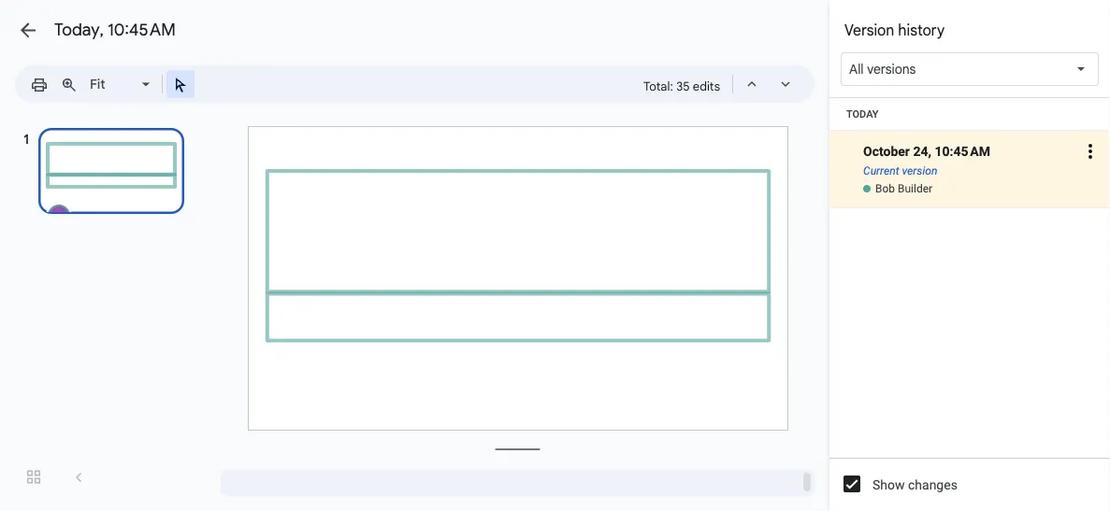 Task type: vqa. For each thing, say whether or not it's contained in the screenshot.
left REQUIRED QUESTION element
no



Task type: locate. For each thing, give the bounding box(es) containing it.
main toolbar
[[22, 70, 196, 98]]

navigation
[[0, 110, 206, 512]]

version history
[[845, 21, 945, 39]]

all versions
[[850, 61, 916, 77]]

version
[[902, 165, 938, 178]]

today, 10:45 am application
[[0, 0, 1111, 512]]

total: 35 edits
[[644, 79, 720, 94]]

today, 10:45 am
[[54, 19, 176, 40]]

total:
[[644, 79, 674, 94]]

today
[[847, 108, 879, 120]]

current version
[[864, 165, 938, 178]]

row group
[[830, 98, 1111, 209]]

Name this version text field
[[861, 139, 1077, 164]]

row group inside today, 10:45 am 'application'
[[830, 98, 1111, 209]]

Show changes checkbox
[[844, 476, 861, 493]]

edits
[[693, 79, 720, 94]]

changes
[[908, 478, 958, 493]]

bob builder
[[876, 182, 933, 196]]

all
[[850, 61, 864, 77]]

row group containing current version
[[830, 98, 1111, 209]]

all versions option
[[850, 60, 916, 79]]

current version cell
[[830, 118, 1111, 185]]



Task type: describe. For each thing, give the bounding box(es) containing it.
history
[[899, 21, 945, 39]]

Zoom field
[[84, 71, 158, 98]]

10:45 am
[[108, 19, 176, 40]]

total: 35 edits heading
[[644, 75, 720, 97]]

show changes
[[873, 478, 958, 493]]

builder
[[898, 182, 933, 196]]

version
[[845, 21, 895, 39]]

version history section
[[830, 0, 1111, 512]]

mode and view toolbar
[[644, 65, 804, 103]]

current
[[864, 165, 900, 178]]

35
[[677, 79, 690, 94]]

bob
[[876, 182, 895, 196]]

versions
[[867, 61, 916, 77]]

show
[[873, 478, 905, 493]]

Zoom text field
[[87, 71, 139, 97]]

more actions image
[[1080, 118, 1102, 185]]

today heading
[[830, 98, 1111, 131]]

today,
[[54, 19, 104, 40]]

navigation inside today, 10:45 am 'application'
[[0, 110, 206, 512]]

menu bar banner
[[0, 0, 1111, 111]]



